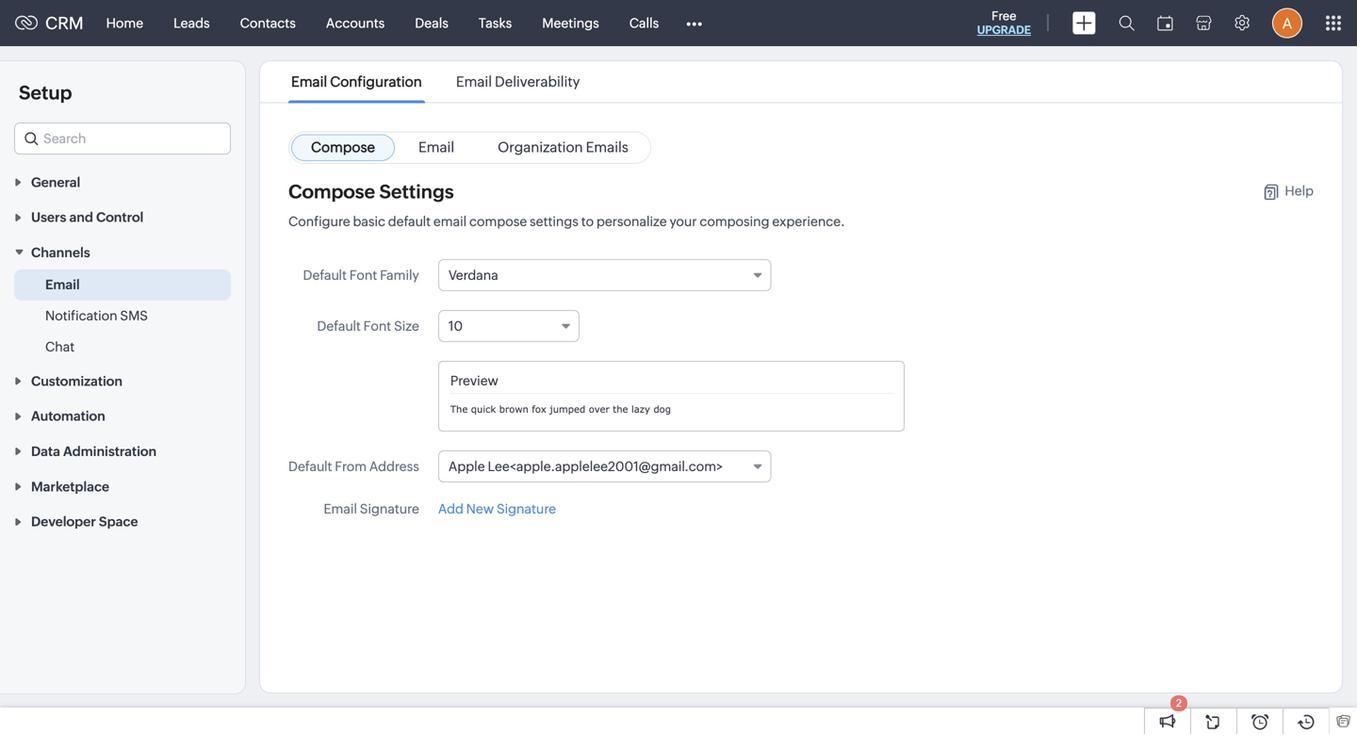 Task type: vqa. For each thing, say whether or not it's contained in the screenshot.


Task type: describe. For each thing, give the bounding box(es) containing it.
organization
[[498, 139, 583, 156]]

control
[[96, 210, 144, 225]]

1 horizontal spatial email link
[[399, 134, 474, 161]]

Other Modules field
[[674, 8, 715, 38]]

sms
[[120, 308, 148, 323]]

2 signature from the left
[[497, 502, 556, 517]]

add new signature
[[438, 502, 556, 517]]

crm link
[[15, 13, 84, 33]]

fox
[[532, 404, 547, 415]]

email deliverability link
[[453, 74, 583, 90]]

apple lee<apple.applelee2001@gmail.com>
[[449, 459, 723, 474]]

size
[[394, 319, 419, 334]]

composing
[[700, 214, 770, 229]]

configure basic default email compose settings to personalize your composing experience.
[[289, 214, 845, 229]]

compose settings
[[289, 181, 454, 203]]

email for email deliverability
[[456, 74, 492, 90]]

email
[[434, 214, 467, 229]]

leads link
[[159, 0, 225, 46]]

chat
[[45, 339, 75, 355]]

your
[[670, 214, 697, 229]]

channels region
[[0, 270, 245, 363]]

apple
[[449, 459, 485, 474]]

create menu element
[[1062, 0, 1108, 46]]

calls
[[630, 16, 659, 31]]

and
[[69, 210, 93, 225]]

font for family
[[350, 268, 377, 283]]

deals
[[415, 16, 449, 31]]

10
[[449, 319, 463, 334]]

the
[[451, 404, 468, 415]]

over
[[589, 404, 610, 415]]

data administration button
[[0, 433, 245, 469]]

to
[[581, 214, 594, 229]]

email up settings
[[419, 139, 455, 156]]

email link inside channels region
[[45, 275, 80, 294]]

default for default font family
[[303, 268, 347, 283]]

compose for compose
[[311, 139, 375, 156]]

users
[[31, 210, 66, 225]]

contacts
[[240, 16, 296, 31]]

crm
[[45, 13, 84, 33]]

calls link
[[614, 0, 674, 46]]

organization emails link
[[478, 134, 649, 161]]

basic
[[353, 214, 386, 229]]

compose link
[[291, 134, 395, 161]]

chat link
[[45, 338, 75, 356]]

personalize
[[597, 214, 667, 229]]

developer
[[31, 515, 96, 530]]

profile element
[[1262, 0, 1314, 46]]

email configuration
[[291, 74, 422, 90]]

Verdana field
[[438, 259, 772, 291]]

default for default from address
[[289, 459, 332, 474]]

add
[[438, 502, 464, 517]]

upgrade
[[978, 24, 1032, 36]]

email deliverability
[[456, 74, 580, 90]]

deliverability
[[495, 74, 580, 90]]

developer space button
[[0, 504, 245, 539]]

Search text field
[[15, 124, 230, 154]]

data administration
[[31, 444, 157, 459]]

brown
[[499, 404, 529, 415]]

marketplace
[[31, 479, 109, 494]]

home link
[[91, 0, 159, 46]]

settings
[[379, 181, 454, 203]]



Task type: locate. For each thing, give the bounding box(es) containing it.
developer space
[[31, 515, 138, 530]]

2 vertical spatial default
[[289, 459, 332, 474]]

accounts link
[[311, 0, 400, 46]]

the
[[613, 404, 628, 415]]

jumped
[[550, 404, 586, 415]]

signature down "address"
[[360, 502, 419, 517]]

0 horizontal spatial email link
[[45, 275, 80, 294]]

configure
[[289, 214, 350, 229]]

email signature
[[324, 502, 419, 517]]

email link
[[399, 134, 474, 161], [45, 275, 80, 294]]

verdana
[[449, 268, 499, 283]]

space
[[99, 515, 138, 530]]

0 vertical spatial email link
[[399, 134, 474, 161]]

list containing email configuration
[[274, 61, 597, 102]]

customization
[[31, 374, 123, 389]]

2
[[1177, 698, 1182, 710]]

home
[[106, 16, 143, 31]]

font left the size
[[364, 319, 392, 334]]

10 field
[[438, 310, 580, 342]]

1 vertical spatial font
[[364, 319, 392, 334]]

tasks link
[[464, 0, 527, 46]]

lazy
[[632, 404, 651, 415]]

meetings link
[[527, 0, 614, 46]]

default left from
[[289, 459, 332, 474]]

None field
[[14, 123, 231, 155]]

Apple Lee<apple.applelee2001@gmail.com> field
[[438, 451, 772, 483]]

meetings
[[542, 16, 599, 31]]

email for email configuration
[[291, 74, 327, 90]]

0 horizontal spatial signature
[[360, 502, 419, 517]]

0 vertical spatial font
[[350, 268, 377, 283]]

default
[[388, 214, 431, 229]]

channels button
[[0, 234, 245, 270]]

address
[[370, 459, 419, 474]]

free upgrade
[[978, 9, 1032, 36]]

font for size
[[364, 319, 392, 334]]

channels
[[31, 245, 90, 260]]

email configuration link
[[289, 74, 425, 90]]

automation button
[[0, 398, 245, 433]]

1 vertical spatial email link
[[45, 275, 80, 294]]

email down channels
[[45, 277, 80, 292]]

list
[[274, 61, 597, 102]]

general
[[31, 175, 80, 190]]

contacts link
[[225, 0, 311, 46]]

dog
[[654, 404, 671, 415]]

general button
[[0, 164, 245, 199]]

quick
[[471, 404, 496, 415]]

1 vertical spatial compose
[[289, 181, 375, 203]]

profile image
[[1273, 8, 1303, 38]]

emails
[[586, 139, 629, 156]]

1 horizontal spatial signature
[[497, 502, 556, 517]]

0 vertical spatial compose
[[311, 139, 375, 156]]

compose up configure
[[289, 181, 375, 203]]

search element
[[1108, 0, 1147, 46]]

automation
[[31, 409, 105, 424]]

administration
[[63, 444, 157, 459]]

help
[[1285, 183, 1314, 198]]

deals link
[[400, 0, 464, 46]]

default down configure
[[303, 268, 347, 283]]

font left family
[[350, 268, 377, 283]]

email left configuration
[[291, 74, 327, 90]]

default for default font size
[[317, 319, 361, 334]]

new
[[466, 502, 494, 517]]

create menu image
[[1073, 12, 1097, 34]]

compose
[[470, 214, 527, 229]]

notification
[[45, 308, 117, 323]]

notification sms link
[[45, 306, 148, 325]]

signature right new
[[497, 502, 556, 517]]

settings
[[530, 214, 579, 229]]

notification sms
[[45, 308, 148, 323]]

marketplace button
[[0, 469, 245, 504]]

users and control
[[31, 210, 144, 225]]

users and control button
[[0, 199, 245, 234]]

0 vertical spatial default
[[303, 268, 347, 283]]

email down from
[[324, 502, 357, 517]]

default font family
[[303, 268, 419, 283]]

search image
[[1119, 15, 1135, 31]]

family
[[380, 268, 419, 283]]

email for email signature
[[324, 502, 357, 517]]

calendar image
[[1158, 16, 1174, 31]]

organization emails
[[498, 139, 629, 156]]

leads
[[174, 16, 210, 31]]

preview
[[451, 373, 499, 388]]

setup
[[19, 82, 72, 104]]

font
[[350, 268, 377, 283], [364, 319, 392, 334]]

email down tasks
[[456, 74, 492, 90]]

from
[[335, 459, 367, 474]]

signature
[[360, 502, 419, 517], [497, 502, 556, 517]]

customization button
[[0, 363, 245, 398]]

compose
[[311, 139, 375, 156], [289, 181, 375, 203]]

default from address
[[289, 459, 419, 474]]

compose up compose settings on the left of page
[[311, 139, 375, 156]]

email link up settings
[[399, 134, 474, 161]]

email link down channels
[[45, 275, 80, 294]]

compose for compose settings
[[289, 181, 375, 203]]

1 vertical spatial default
[[317, 319, 361, 334]]

the quick brown fox jumped over the lazy dog
[[451, 404, 671, 415]]

email inside channels region
[[45, 277, 80, 292]]

lee<apple.applelee2001@gmail.com>
[[488, 459, 723, 474]]

1 signature from the left
[[360, 502, 419, 517]]

free
[[992, 9, 1017, 23]]

default down default font family
[[317, 319, 361, 334]]

data
[[31, 444, 60, 459]]

default font size
[[317, 319, 419, 334]]

configuration
[[330, 74, 422, 90]]

accounts
[[326, 16, 385, 31]]

tasks
[[479, 16, 512, 31]]



